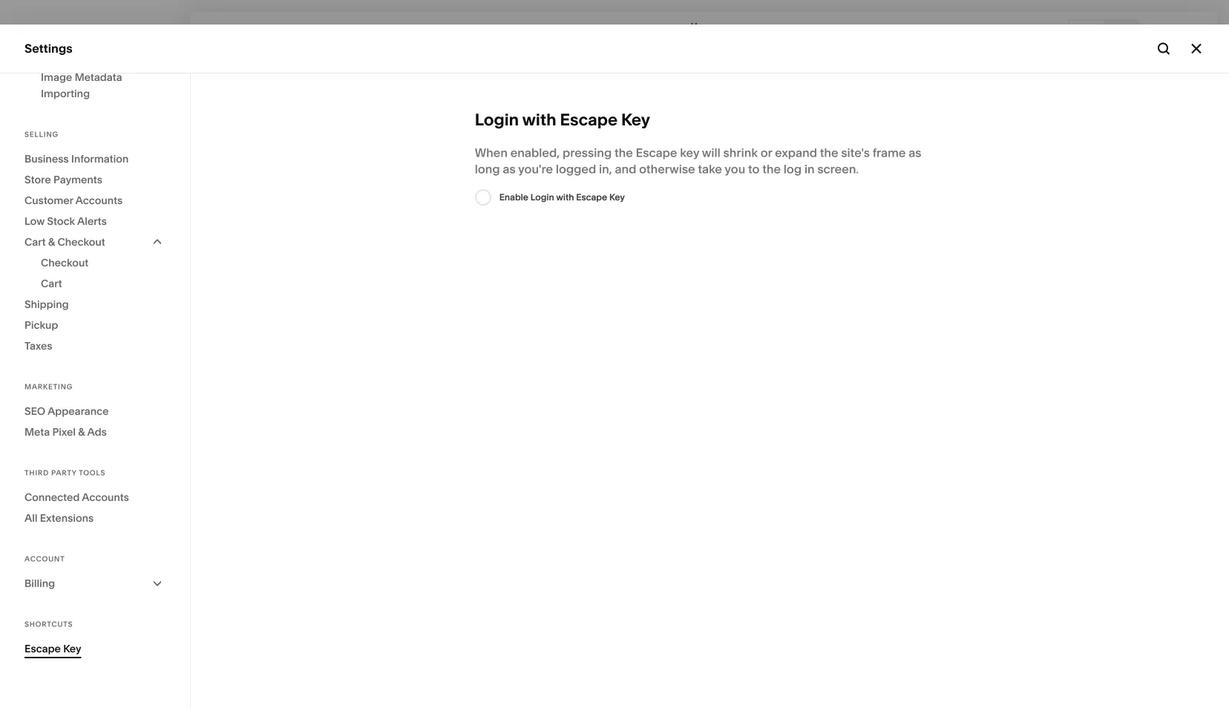 Task type: describe. For each thing, give the bounding box(es) containing it.
connected accounts link
[[25, 487, 166, 508]]

2 selling from the top
[[25, 130, 59, 139]]

& inside dropdown button
[[48, 236, 55, 248]]

home
[[691, 21, 717, 32]]

website link
[[25, 91, 165, 109]]

tools
[[79, 469, 106, 478]]

site's
[[842, 146, 870, 160]]

you're
[[519, 162, 553, 176]]

billing button
[[25, 573, 166, 594]]

1 marketing from the top
[[25, 145, 82, 159]]

analytics link
[[25, 197, 165, 214]]

2 vertical spatial key
[[63, 643, 81, 655]]

enable login with escape key
[[500, 192, 625, 203]]

billing
[[25, 577, 55, 590]]

0 horizontal spatial the
[[615, 146, 633, 160]]

customer accounts link
[[25, 190, 166, 211]]

marketing link
[[25, 144, 165, 162]]

customer
[[25, 194, 73, 207]]

0 vertical spatial as
[[909, 146, 922, 160]]

image metadata importing link
[[41, 67, 166, 104]]

low stock alerts
[[25, 215, 107, 228]]

0 horizontal spatial login
[[475, 110, 519, 130]]

expand
[[776, 146, 818, 160]]

settings link
[[25, 542, 165, 559]]

low stock alerts link
[[25, 211, 166, 232]]

importing
[[41, 87, 90, 100]]

contacts
[[25, 171, 76, 186]]

in,
[[599, 162, 613, 176]]

0 horizontal spatial as
[[503, 162, 516, 176]]

extensions
[[40, 512, 94, 525]]

account
[[25, 555, 65, 564]]

asset library link
[[25, 515, 165, 533]]

cart for cart
[[41, 277, 62, 290]]

seo appearance
[[25, 405, 109, 418]]

store
[[25, 173, 51, 186]]

long
[[475, 162, 500, 176]]

screen.
[[818, 162, 860, 176]]

taxes link
[[25, 336, 166, 357]]

stock
[[47, 215, 75, 228]]

2 horizontal spatial the
[[821, 146, 839, 160]]

analytics
[[25, 198, 77, 212]]

will
[[702, 146, 721, 160]]

meta pixel & ads link
[[25, 422, 166, 443]]

settings inside 'link'
[[25, 543, 71, 557]]

all
[[25, 512, 37, 525]]

pickup link
[[25, 315, 166, 336]]

party
[[51, 469, 77, 478]]

1 selling from the top
[[25, 118, 63, 133]]

accounts for connected accounts
[[82, 491, 129, 504]]

scheduling
[[63, 224, 127, 238]]

information
[[71, 153, 129, 165]]

asset library
[[25, 516, 99, 531]]

selling link
[[25, 118, 165, 135]]

or
[[761, 146, 773, 160]]

enabled,
[[511, 146, 560, 160]]

checkout inside dropdown button
[[58, 236, 105, 248]]

checkout link
[[41, 253, 166, 273]]

help link
[[25, 568, 51, 585]]

third
[[25, 469, 49, 478]]

escape key
[[25, 643, 81, 655]]

enable
[[500, 192, 529, 203]]

when enabled, pressing the escape key will shrink or expand the site's frame as long as you're logged in, and otherwise take you to the log in screen.
[[475, 146, 922, 176]]

billing link
[[25, 573, 166, 594]]

cart & checkout link
[[25, 232, 166, 253]]

you
[[725, 162, 746, 176]]

pickup
[[25, 319, 58, 332]]

third party tools
[[25, 469, 106, 478]]

pressing
[[563, 146, 612, 160]]

business information
[[25, 153, 129, 165]]

1 vertical spatial key
[[610, 192, 625, 203]]

cart & checkout
[[25, 236, 105, 248]]

escape inside when enabled, pressing the escape key will shrink or expand the site's frame as long as you're logged in, and otherwise take you to the log in screen.
[[636, 146, 678, 160]]



Task type: locate. For each thing, give the bounding box(es) containing it.
0 vertical spatial marketing
[[25, 145, 82, 159]]

login with escape key
[[475, 110, 651, 130]]

escape key link
[[25, 639, 166, 660]]

acuity scheduling link
[[25, 223, 165, 241]]

library
[[59, 516, 99, 531]]

0 vertical spatial cart
[[25, 236, 46, 248]]

the up screen.
[[821, 146, 839, 160]]

1 vertical spatial &
[[78, 426, 85, 439]]

shortcuts
[[25, 620, 73, 629]]

alerts
[[77, 215, 107, 228]]

accounts for customer accounts
[[75, 194, 123, 207]]

escape up pressing at left
[[560, 110, 618, 130]]

1 horizontal spatial the
[[763, 162, 781, 176]]

meta
[[25, 426, 50, 439]]

0 vertical spatial login
[[475, 110, 519, 130]]

and
[[615, 162, 637, 176]]

cart up shipping at the left top of page
[[41, 277, 62, 290]]

selling
[[25, 118, 63, 133], [25, 130, 59, 139]]

0 vertical spatial &
[[48, 236, 55, 248]]

settings up "image"
[[25, 41, 73, 56]]

cart & checkout button
[[25, 232, 166, 253]]

1 vertical spatial login
[[531, 192, 555, 203]]

to
[[749, 162, 760, 176]]

all extensions
[[25, 512, 94, 525]]

log
[[784, 162, 802, 176]]

1 vertical spatial with
[[557, 192, 574, 203]]

login up when
[[475, 110, 519, 130]]

metadata
[[75, 71, 122, 84]]

store payments link
[[25, 169, 166, 190]]

1 vertical spatial settings
[[25, 543, 71, 557]]

1 vertical spatial checkout
[[41, 257, 89, 269]]

seo
[[25, 405, 45, 418]]

cart
[[25, 236, 46, 248], [41, 277, 62, 290]]

customer accounts
[[25, 194, 123, 207]]

cart inside dropdown button
[[25, 236, 46, 248]]

1 vertical spatial accounts
[[82, 491, 129, 504]]

when
[[475, 146, 508, 160]]

accounts
[[75, 194, 123, 207], [82, 491, 129, 504]]

ads
[[87, 426, 107, 439]]

0 horizontal spatial &
[[48, 236, 55, 248]]

acuity
[[25, 224, 60, 238]]

1 horizontal spatial &
[[78, 426, 85, 439]]

the up and
[[615, 146, 633, 160]]

1 settings from the top
[[25, 41, 73, 56]]

the down or
[[763, 162, 781, 176]]

store payments
[[25, 173, 102, 186]]

seo appearance link
[[25, 401, 166, 422]]

settings down asset
[[25, 543, 71, 557]]

otherwise
[[640, 162, 696, 176]]

selling up business
[[25, 130, 59, 139]]

connected
[[25, 491, 80, 504]]

marketing up seo
[[25, 383, 73, 391]]

key up and
[[622, 110, 651, 130]]

key
[[681, 146, 700, 160]]

1 horizontal spatial login
[[531, 192, 555, 203]]

2 marketing from the top
[[25, 383, 73, 391]]

accounts down the store payments link
[[75, 194, 123, 207]]

login
[[475, 110, 519, 130], [531, 192, 555, 203]]

&
[[48, 236, 55, 248], [78, 426, 85, 439]]

& left ads
[[78, 426, 85, 439]]

frame
[[873, 146, 906, 160]]

escape down shortcuts
[[25, 643, 61, 655]]

escape up otherwise
[[636, 146, 678, 160]]

escape down in,
[[577, 192, 608, 203]]

connected accounts
[[25, 491, 129, 504]]

the
[[615, 146, 633, 160], [821, 146, 839, 160], [763, 162, 781, 176]]

key down and
[[610, 192, 625, 203]]

website
[[25, 92, 71, 107]]

0 vertical spatial accounts
[[75, 194, 123, 207]]

help
[[25, 569, 51, 583]]

tab list
[[1070, 20, 1139, 44]]

& down stock
[[48, 236, 55, 248]]

selling down website
[[25, 118, 63, 133]]

low
[[25, 215, 45, 228]]

settings
[[25, 41, 73, 56], [25, 543, 71, 557]]

shrink
[[724, 146, 758, 160]]

1 vertical spatial marketing
[[25, 383, 73, 391]]

0 vertical spatial checkout
[[58, 236, 105, 248]]

appearance
[[48, 405, 109, 418]]

logged
[[556, 162, 597, 176]]

cart link
[[41, 273, 166, 294]]

in
[[805, 162, 815, 176]]

0 vertical spatial with
[[523, 110, 557, 130]]

with down logged
[[557, 192, 574, 203]]

asset
[[25, 516, 57, 531]]

taxes
[[25, 340, 52, 352]]

with
[[523, 110, 557, 130], [557, 192, 574, 203]]

meta pixel & ads
[[25, 426, 107, 439]]

1 vertical spatial cart
[[41, 277, 62, 290]]

business
[[25, 153, 69, 165]]

contacts link
[[25, 170, 165, 188]]

2 settings from the top
[[25, 543, 71, 557]]

all extensions link
[[25, 508, 166, 529]]

as right frame
[[909, 146, 922, 160]]

pixel
[[52, 426, 76, 439]]

accounts up all extensions link
[[82, 491, 129, 504]]

marketing up contacts
[[25, 145, 82, 159]]

checkout
[[58, 236, 105, 248], [41, 257, 89, 269]]

key
[[622, 110, 651, 130], [610, 192, 625, 203], [63, 643, 81, 655]]

shipping link
[[25, 294, 166, 315]]

image
[[41, 71, 72, 84]]

1 vertical spatial as
[[503, 162, 516, 176]]

image metadata importing
[[41, 71, 122, 100]]

key down shortcuts
[[63, 643, 81, 655]]

acuity scheduling
[[25, 224, 127, 238]]

1 horizontal spatial as
[[909, 146, 922, 160]]

with up enabled,
[[523, 110, 557, 130]]

take
[[698, 162, 723, 176]]

business information link
[[25, 149, 166, 169]]

cart for cart & checkout
[[25, 236, 46, 248]]

as right long
[[503, 162, 516, 176]]

0 vertical spatial settings
[[25, 41, 73, 56]]

login right enable
[[531, 192, 555, 203]]

cart down low
[[25, 236, 46, 248]]

0 vertical spatial key
[[622, 110, 651, 130]]



Task type: vqa. For each thing, say whether or not it's contained in the screenshot.
Meta Pixel & Ads link
yes



